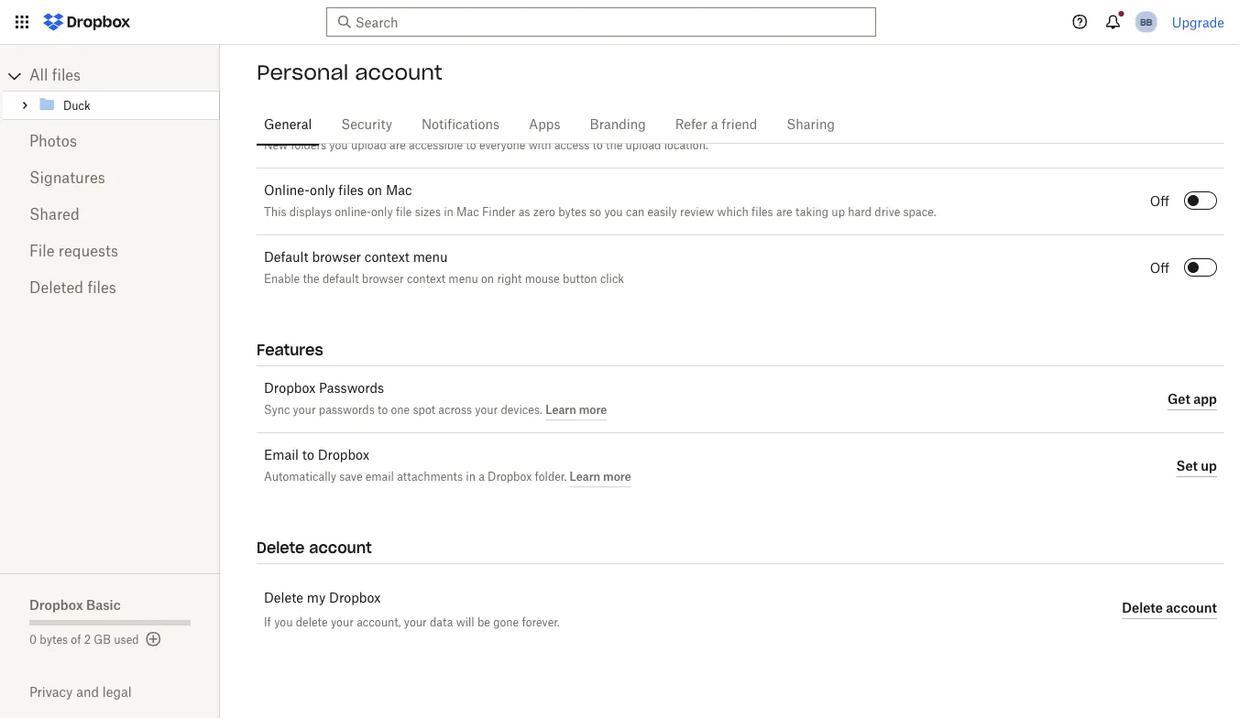 Task type: vqa. For each thing, say whether or not it's contained in the screenshot.
The 'Aim'
no



Task type: locate. For each thing, give the bounding box(es) containing it.
default
[[264, 118, 308, 131], [264, 252, 308, 264]]

upload
[[351, 141, 387, 152], [626, 141, 661, 152]]

1 vertical spatial menu
[[448, 274, 478, 285]]

1 vertical spatial in
[[466, 472, 476, 483]]

of
[[71, 635, 81, 646]]

get more space image
[[143, 629, 165, 651]]

online-
[[335, 208, 371, 219]]

to up automatically
[[302, 449, 314, 462]]

files inside tree
[[52, 69, 81, 83]]

signatures
[[29, 171, 105, 186]]

1 horizontal spatial bytes
[[558, 208, 586, 219]]

Search text field
[[355, 12, 842, 32]]

2 vertical spatial account
[[1166, 600, 1217, 616]]

off for default browser context menu
[[1150, 262, 1169, 275]]

legal
[[102, 685, 132, 700]]

review
[[680, 208, 714, 219]]

a
[[711, 118, 718, 131], [479, 472, 485, 483]]

2 default from the top
[[264, 252, 308, 264]]

learn right devices.
[[545, 403, 576, 416]]

more right devices.
[[579, 403, 607, 416]]

menu up enable the default browser context menu on right mouse button click on the top of the page
[[413, 252, 448, 264]]

set
[[1176, 458, 1198, 474]]

dropbox up the "of"
[[29, 597, 83, 613]]

mac left finder
[[456, 208, 479, 219]]

in right the attachments on the bottom left
[[466, 472, 476, 483]]

menu left right
[[448, 274, 478, 285]]

0 bytes of 2 gb used
[[29, 635, 139, 646]]

you right if
[[274, 615, 293, 629]]

1 vertical spatial the
[[303, 274, 320, 285]]

1 horizontal spatial only
[[371, 208, 393, 219]]

folders
[[291, 141, 326, 152]]

learn more button for get app
[[545, 399, 607, 421]]

0 horizontal spatial are
[[389, 141, 406, 152]]

in inside 'automatically save email attachments in a dropbox folder. learn more'
[[466, 472, 476, 483]]

branding
[[590, 118, 646, 131]]

upload down 'security'
[[351, 141, 387, 152]]

get app button
[[1167, 389, 1217, 411]]

accessible
[[409, 141, 463, 152]]

privacy
[[29, 685, 73, 700]]

0 vertical spatial in
[[444, 208, 454, 219]]

context down file
[[365, 252, 410, 264]]

0 horizontal spatial access
[[312, 118, 353, 131]]

you right the so
[[604, 208, 623, 219]]

the down branding
[[606, 141, 623, 152]]

up inside button
[[1201, 458, 1217, 474]]

1 vertical spatial you
[[604, 208, 623, 219]]

on left right
[[481, 274, 494, 285]]

the
[[606, 141, 623, 152], [303, 274, 320, 285]]

1 vertical spatial a
[[479, 472, 485, 483]]

more right folder.
[[603, 469, 631, 483]]

on up online-
[[367, 185, 382, 197]]

deleted
[[29, 281, 83, 296]]

1 vertical spatial are
[[776, 208, 792, 219]]

up right set
[[1201, 458, 1217, 474]]

files down file requests 'link'
[[87, 281, 116, 296]]

files
[[52, 69, 81, 83], [338, 185, 364, 197], [752, 208, 773, 219], [87, 281, 116, 296]]

general tab
[[257, 103, 319, 147]]

dropbox inside 'automatically save email attachments in a dropbox folder. learn more'
[[488, 472, 532, 483]]

apps tab
[[521, 103, 568, 147]]

in right sizes
[[444, 208, 454, 219]]

1 vertical spatial bytes
[[40, 635, 68, 646]]

1 vertical spatial default
[[264, 252, 308, 264]]

0 horizontal spatial menu
[[413, 252, 448, 264]]

drive
[[875, 208, 900, 219]]

learn more button right devices.
[[545, 399, 607, 421]]

0 vertical spatial learn more button
[[545, 399, 607, 421]]

hard
[[848, 208, 872, 219]]

personal
[[257, 60, 348, 85]]

default up new
[[264, 118, 308, 131]]

1 horizontal spatial delete account
[[1122, 600, 1217, 616]]

set up
[[1176, 458, 1217, 474]]

up left hard
[[832, 208, 845, 219]]

your right across
[[475, 405, 498, 416]]

bytes right 0
[[40, 635, 68, 646]]

1 vertical spatial up
[[1201, 458, 1217, 474]]

with
[[528, 141, 551, 152]]

0 horizontal spatial bytes
[[40, 635, 68, 646]]

dropbox
[[264, 382, 316, 395], [318, 449, 369, 462], [488, 472, 532, 483], [329, 592, 381, 605], [29, 597, 83, 613]]

1 horizontal spatial a
[[711, 118, 718, 131]]

online-only files on mac
[[264, 185, 412, 197]]

file
[[396, 208, 412, 219]]

files right which
[[752, 208, 773, 219]]

on
[[367, 185, 382, 197], [481, 274, 494, 285]]

1 horizontal spatial mac
[[456, 208, 479, 219]]

0 horizontal spatial only
[[310, 185, 335, 197]]

0 vertical spatial only
[[310, 185, 335, 197]]

get
[[1167, 391, 1190, 407]]

access up folders
[[312, 118, 353, 131]]

0 horizontal spatial mac
[[386, 185, 412, 197]]

zero
[[533, 208, 555, 219]]

online-
[[264, 185, 310, 197]]

0 vertical spatial off
[[1150, 195, 1169, 208]]

apps
[[529, 118, 560, 131]]

2 horizontal spatial you
[[604, 208, 623, 219]]

to left one
[[378, 405, 388, 416]]

friend
[[722, 118, 757, 131]]

delete account
[[257, 538, 372, 557], [1122, 600, 1217, 616]]

signatures link
[[29, 160, 191, 197]]

automatically save email attachments in a dropbox folder. learn more
[[264, 469, 631, 483]]

0 horizontal spatial delete account
[[257, 538, 372, 557]]

1 horizontal spatial on
[[481, 274, 494, 285]]

only left file
[[371, 208, 393, 219]]

browser down the default browser context menu
[[362, 274, 404, 285]]

1 default from the top
[[264, 118, 308, 131]]

1 vertical spatial mac
[[456, 208, 479, 219]]

0 vertical spatial menu
[[413, 252, 448, 264]]

0 vertical spatial context
[[365, 252, 410, 264]]

across
[[438, 405, 472, 416]]

1 off from the top
[[1150, 195, 1169, 208]]

learn right folder.
[[570, 469, 600, 483]]

features
[[257, 340, 323, 359]]

duck
[[63, 101, 90, 112]]

are left taking
[[776, 208, 792, 219]]

learn more button
[[545, 399, 607, 421], [570, 466, 631, 488]]

default
[[322, 274, 359, 285]]

in
[[444, 208, 454, 219], [466, 472, 476, 483]]

only up displays
[[310, 185, 335, 197]]

easily
[[648, 208, 677, 219]]

1 vertical spatial only
[[371, 208, 393, 219]]

new
[[264, 141, 288, 152]]

learn more button right folder.
[[570, 466, 631, 488]]

deleted files link
[[29, 270, 191, 307]]

1 horizontal spatial in
[[466, 472, 476, 483]]

1 horizontal spatial are
[[776, 208, 792, 219]]

access right the with
[[554, 141, 589, 152]]

context down sizes
[[407, 274, 445, 285]]

a right the attachments on the bottom left
[[479, 472, 485, 483]]

the right enable
[[303, 274, 320, 285]]

mac up file
[[386, 185, 412, 197]]

file requests
[[29, 245, 118, 259]]

basic
[[86, 597, 121, 613]]

one
[[391, 405, 410, 416]]

files up online-
[[338, 185, 364, 197]]

0 vertical spatial the
[[606, 141, 623, 152]]

security
[[341, 118, 392, 131]]

are
[[389, 141, 406, 152], [776, 208, 792, 219]]

0 horizontal spatial you
[[274, 615, 293, 629]]

gone
[[493, 615, 519, 629]]

you right folders
[[329, 141, 348, 152]]

1 horizontal spatial menu
[[448, 274, 478, 285]]

off for online-only files on mac
[[1150, 195, 1169, 208]]

1 horizontal spatial access
[[554, 141, 589, 152]]

are down folder
[[389, 141, 406, 152]]

a right refer on the right
[[711, 118, 718, 131]]

upload down branding
[[626, 141, 661, 152]]

1 vertical spatial access
[[554, 141, 589, 152]]

context
[[365, 252, 410, 264], [407, 274, 445, 285]]

refer a friend tab
[[668, 103, 765, 147]]

0 vertical spatial bytes
[[558, 208, 586, 219]]

used
[[114, 635, 139, 646]]

0 horizontal spatial a
[[479, 472, 485, 483]]

2 off from the top
[[1150, 262, 1169, 275]]

mac
[[386, 185, 412, 197], [456, 208, 479, 219]]

upgrade link
[[1172, 14, 1224, 30]]

bytes
[[558, 208, 586, 219], [40, 635, 68, 646]]

security tab
[[334, 103, 400, 147]]

0 horizontal spatial on
[[367, 185, 382, 197]]

1 vertical spatial off
[[1150, 262, 1169, 275]]

save
[[339, 472, 362, 483]]

1 vertical spatial delete account
[[1122, 600, 1217, 616]]

0 vertical spatial a
[[711, 118, 718, 131]]

0 horizontal spatial upload
[[351, 141, 387, 152]]

browser up 'default'
[[312, 252, 361, 264]]

passwords
[[319, 405, 375, 416]]

0 vertical spatial are
[[389, 141, 406, 152]]

bytes left the so
[[558, 208, 586, 219]]

1 vertical spatial learn more button
[[570, 466, 631, 488]]

0 horizontal spatial up
[[832, 208, 845, 219]]

space.
[[903, 208, 936, 219]]

0 vertical spatial default
[[264, 118, 308, 131]]

1 horizontal spatial up
[[1201, 458, 1217, 474]]

your right sync
[[293, 405, 316, 416]]

up
[[832, 208, 845, 219], [1201, 458, 1217, 474]]

which
[[717, 208, 749, 219]]

1 horizontal spatial upload
[[626, 141, 661, 152]]

global header element
[[0, 0, 1239, 45]]

default for default access to folder uploads
[[264, 118, 308, 131]]

dropbox up account,
[[329, 592, 381, 605]]

files right all
[[52, 69, 81, 83]]

personal account
[[257, 60, 442, 85]]

1 horizontal spatial you
[[329, 141, 348, 152]]

so
[[589, 208, 601, 219]]

to
[[356, 118, 368, 131], [466, 141, 476, 152], [592, 141, 603, 152], [378, 405, 388, 416], [302, 449, 314, 462]]

1 horizontal spatial the
[[606, 141, 623, 152]]

a inside 'automatically save email attachments in a dropbox folder. learn more'
[[479, 472, 485, 483]]

default up enable
[[264, 252, 308, 264]]

tab list
[[257, 100, 1224, 147]]

mouse
[[525, 274, 560, 285]]

default for default browser context menu
[[264, 252, 308, 264]]

dropbox left folder.
[[488, 472, 532, 483]]



Task type: describe. For each thing, give the bounding box(es) containing it.
uploads
[[411, 118, 459, 131]]

and
[[76, 685, 99, 700]]

1 vertical spatial learn
[[570, 469, 600, 483]]

spot
[[413, 405, 435, 416]]

0 vertical spatial browser
[[312, 252, 361, 264]]

refer a friend
[[675, 118, 757, 131]]

2
[[84, 635, 91, 646]]

0 vertical spatial more
[[579, 403, 607, 416]]

new folders you upload are accessible to everyone with access to the upload location.
[[264, 141, 708, 152]]

dropbox up save at bottom
[[318, 449, 369, 462]]

refer
[[675, 118, 707, 131]]

bb
[[1140, 16, 1152, 27]]

be
[[477, 615, 490, 629]]

if you delete your account, your data will be gone forever.
[[264, 615, 560, 629]]

notifications
[[422, 118, 499, 131]]

devices.
[[501, 405, 542, 416]]

all files link
[[29, 61, 220, 91]]

learn more button for set up
[[570, 466, 631, 488]]

a inside tab
[[711, 118, 718, 131]]

bb button
[[1131, 7, 1161, 37]]

branding tab
[[582, 103, 653, 147]]

deleted files
[[29, 281, 116, 296]]

delete my dropbox
[[264, 592, 381, 605]]

to down notifications
[[466, 141, 476, 152]]

upgrade
[[1172, 14, 1224, 30]]

sync
[[264, 405, 290, 416]]

taking
[[795, 208, 829, 219]]

everyone
[[479, 141, 525, 152]]

attachments
[[397, 472, 463, 483]]

delete account button
[[1122, 598, 1217, 620]]

displays
[[289, 208, 332, 219]]

2 upload from the left
[[626, 141, 661, 152]]

1 vertical spatial account
[[309, 538, 372, 557]]

to left folder
[[356, 118, 368, 131]]

click
[[600, 274, 624, 285]]

dropbox passwords
[[264, 382, 384, 395]]

email
[[264, 449, 299, 462]]

default access to folder uploads
[[264, 118, 459, 131]]

folder.
[[535, 472, 567, 483]]

photos link
[[29, 124, 191, 160]]

data
[[430, 615, 453, 629]]

duck link
[[38, 94, 216, 116]]

general
[[264, 118, 312, 131]]

as
[[518, 208, 530, 219]]

photos
[[29, 135, 77, 149]]

this
[[264, 208, 286, 219]]

2 vertical spatial you
[[274, 615, 293, 629]]

0
[[29, 635, 37, 646]]

will
[[456, 615, 474, 629]]

if
[[264, 615, 271, 629]]

passwords
[[319, 382, 384, 395]]

gb
[[94, 635, 111, 646]]

account,
[[357, 615, 401, 629]]

this displays online-only file sizes in mac finder as zero bytes so you can easily review which files are taking up hard drive space.
[[264, 208, 936, 219]]

dropbox logo - go to the homepage image
[[37, 7, 137, 37]]

0 horizontal spatial the
[[303, 274, 320, 285]]

1 vertical spatial on
[[481, 274, 494, 285]]

requests
[[59, 245, 118, 259]]

delete inside delete account button
[[1122, 600, 1163, 616]]

0 vertical spatial mac
[[386, 185, 412, 197]]

file requests link
[[29, 234, 191, 270]]

all files
[[29, 69, 81, 83]]

all
[[29, 69, 48, 83]]

your left the data
[[404, 615, 427, 629]]

0 horizontal spatial in
[[444, 208, 454, 219]]

tab list containing general
[[257, 100, 1224, 147]]

location.
[[664, 141, 708, 152]]

finder
[[482, 208, 515, 219]]

sizes
[[415, 208, 441, 219]]

sharing
[[787, 118, 835, 131]]

default browser context menu
[[264, 252, 448, 264]]

right
[[497, 274, 522, 285]]

enable the default browser context menu on right mouse button click
[[264, 274, 624, 285]]

0 vertical spatial you
[[329, 141, 348, 152]]

enable
[[264, 274, 300, 285]]

0 vertical spatial access
[[312, 118, 353, 131]]

privacy and legal link
[[29, 685, 220, 700]]

set up button
[[1176, 455, 1217, 477]]

button
[[563, 274, 597, 285]]

0 vertical spatial learn
[[545, 403, 576, 416]]

my
[[307, 592, 326, 605]]

0 vertical spatial delete account
[[257, 538, 372, 557]]

0 vertical spatial up
[[832, 208, 845, 219]]

privacy and legal
[[29, 685, 132, 700]]

notifications tab
[[414, 103, 507, 147]]

0 vertical spatial account
[[355, 60, 442, 85]]

email
[[365, 472, 394, 483]]

1 vertical spatial browser
[[362, 274, 404, 285]]

1 vertical spatial more
[[603, 469, 631, 483]]

1 upload from the left
[[351, 141, 387, 152]]

get app
[[1167, 391, 1217, 407]]

account inside button
[[1166, 600, 1217, 616]]

0 vertical spatial on
[[367, 185, 382, 197]]

to inside "sync your passwords to one spot across your devices. learn more"
[[378, 405, 388, 416]]

sharing tab
[[779, 103, 842, 147]]

all files tree
[[3, 61, 220, 120]]

your right delete
[[331, 615, 354, 629]]

delete
[[296, 615, 328, 629]]

forever.
[[522, 615, 560, 629]]

file
[[29, 245, 55, 259]]

automatically
[[264, 472, 336, 483]]

1 vertical spatial context
[[407, 274, 445, 285]]

dropbox up sync
[[264, 382, 316, 395]]

to down branding
[[592, 141, 603, 152]]

app
[[1193, 391, 1217, 407]]

dropbox basic
[[29, 597, 121, 613]]



